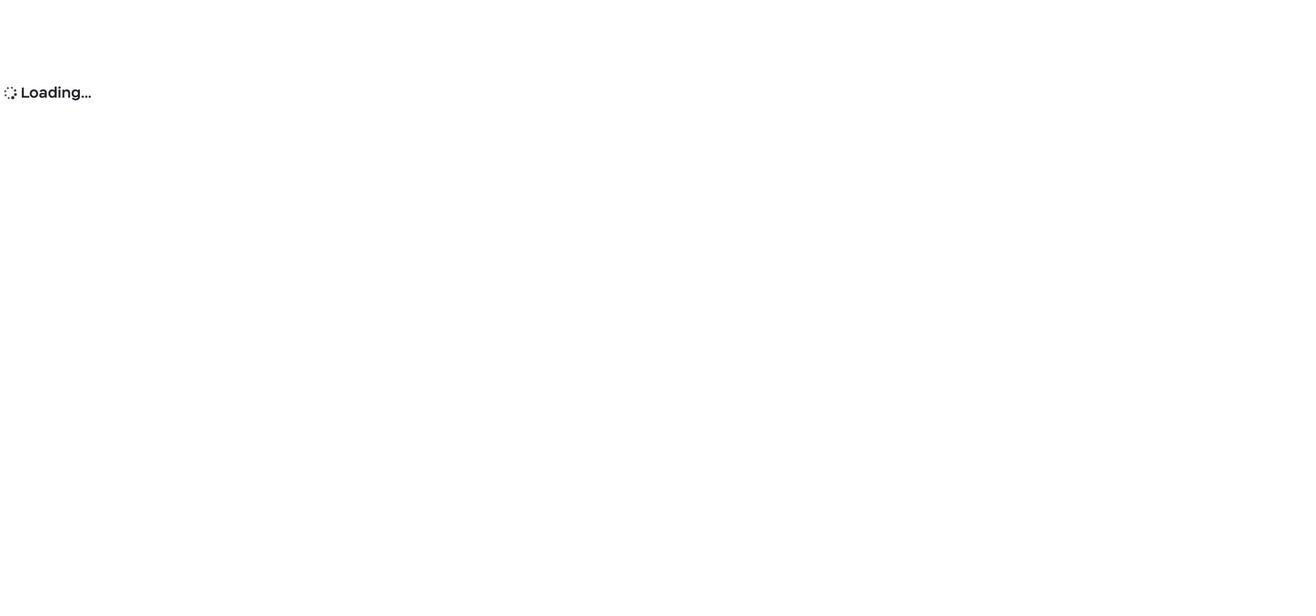 Task type: describe. For each thing, give the bounding box(es) containing it.
spinner image
[[1, 84, 20, 102]]



Task type: vqa. For each thing, say whether or not it's contained in the screenshot.
spinner Image
yes



